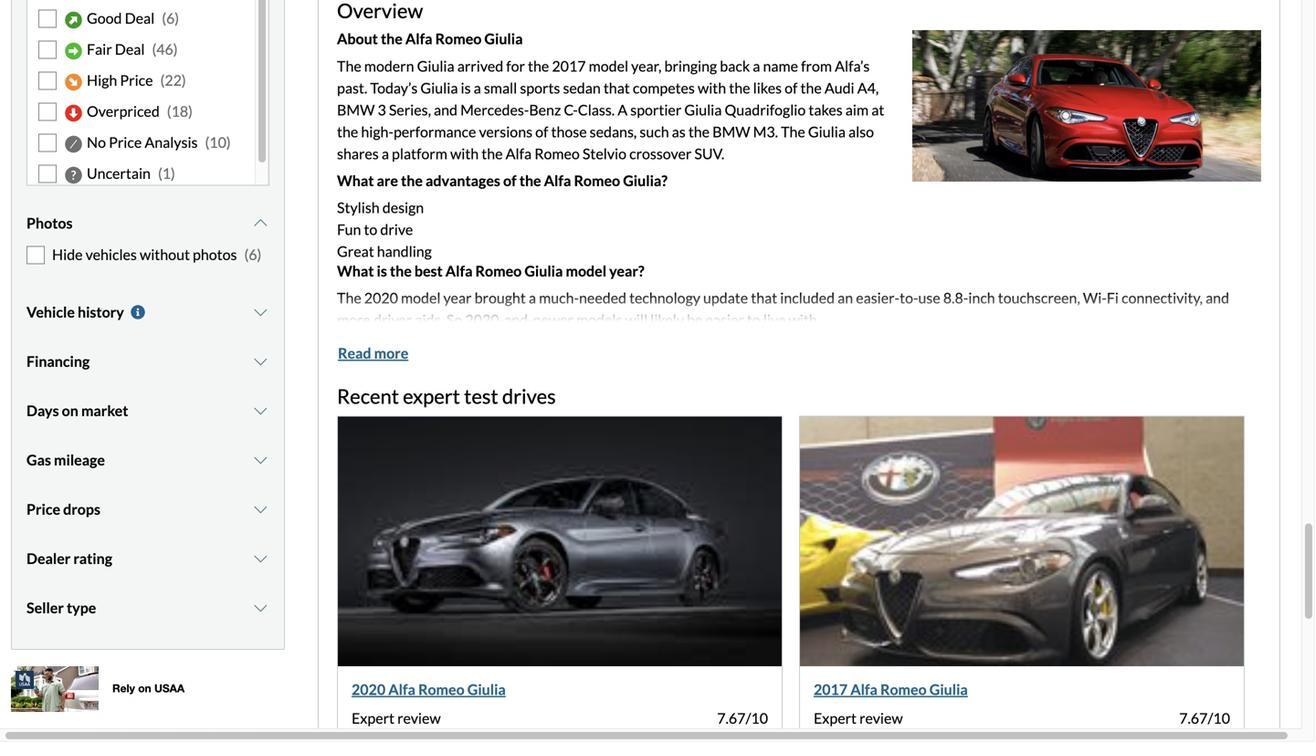 Task type: locate. For each thing, give the bounding box(es) containing it.
vehicle history button
[[26, 289, 269, 335]]

0 horizontal spatial to
[[364, 221, 377, 238]]

1 horizontal spatial that
[[751, 289, 777, 307]]

more inside the 2020 model year brought a much-needed technology update that included an easier-to-use 8.8-inch touchscreen, wi-fi connectivity, and more driver aids. so 2020-and-newer models will likely be easier to live with.
[[337, 311, 371, 329]]

1 vertical spatial chevron down image
[[252, 354, 269, 369]]

no
[[87, 133, 106, 151]]

0 vertical spatial is
[[461, 79, 471, 97]]

with down bringing
[[698, 79, 726, 97]]

with.
[[789, 311, 820, 329]]

0 horizontal spatial more
[[337, 311, 371, 329]]

bmw down past.
[[337, 101, 375, 119]]

the
[[381, 30, 403, 48], [528, 57, 549, 75], [729, 79, 750, 97], [801, 79, 822, 97], [337, 123, 358, 140], [688, 123, 710, 140], [482, 145, 503, 162], [401, 171, 423, 189], [519, 171, 541, 189], [390, 262, 412, 280]]

info circle image
[[129, 305, 147, 320]]

price right no
[[109, 133, 142, 151]]

2020
[[364, 289, 398, 307], [352, 681, 386, 699]]

0 horizontal spatial that
[[604, 79, 630, 97]]

0 horizontal spatial 7.67 /10
[[717, 710, 768, 728]]

0 vertical spatial of
[[785, 79, 798, 97]]

chevron down image
[[252, 216, 269, 231], [252, 404, 269, 418], [252, 453, 269, 468], [252, 502, 269, 517], [252, 601, 269, 616]]

live
[[763, 311, 786, 329]]

2 vertical spatial chevron down image
[[252, 552, 269, 566]]

1 vertical spatial deal
[[115, 40, 145, 58]]

expert review down 2017 alfa romeo giulia
[[814, 710, 903, 728]]

the down great
[[337, 289, 361, 307]]

what down great
[[337, 262, 374, 280]]

easier-
[[856, 289, 900, 307]]

chevron down image inside gas mileage "dropdown button"
[[252, 453, 269, 468]]

chevron down image inside photos dropdown button
[[252, 216, 269, 231]]

a right back
[[753, 57, 760, 75]]

review down 2017 alfa romeo giulia
[[860, 710, 903, 728]]

1 vertical spatial is
[[377, 262, 387, 280]]

financing button
[[26, 339, 269, 384]]

2 expert from the left
[[814, 710, 857, 728]]

expert review down 2020 alfa romeo giulia
[[352, 710, 441, 728]]

and right connectivity,
[[1206, 289, 1229, 307]]

without
[[140, 246, 190, 264]]

0 horizontal spatial 2017
[[552, 57, 586, 75]]

newer
[[533, 311, 574, 329]]

that up the live
[[751, 289, 777, 307]]

is down handling
[[377, 262, 387, 280]]

more down 'driver'
[[374, 344, 409, 362]]

(18)
[[167, 102, 193, 120]]

back
[[720, 57, 750, 75]]

price left "drops"
[[26, 500, 60, 518]]

stylish
[[337, 199, 380, 216]]

is inside stylish design fun to drive great handling what is the best alfa romeo giulia model year?
[[377, 262, 387, 280]]

price
[[120, 71, 153, 89], [109, 133, 142, 151], [26, 500, 60, 518]]

0 horizontal spatial expert review
[[352, 710, 441, 728]]

0 vertical spatial to
[[364, 221, 377, 238]]

1 horizontal spatial expert review
[[814, 710, 903, 728]]

sportier
[[630, 101, 682, 119]]

(6) up (46)
[[162, 9, 179, 27]]

review down 2020 alfa romeo giulia
[[397, 710, 441, 728]]

1 horizontal spatial is
[[461, 79, 471, 97]]

1 horizontal spatial 7.67
[[1179, 710, 1208, 728]]

1 horizontal spatial 2017
[[814, 681, 848, 699]]

suv.
[[694, 145, 725, 162]]

more up read
[[337, 311, 371, 329]]

to left the live
[[747, 311, 761, 329]]

1 vertical spatial and
[[1206, 289, 1229, 307]]

of right advantages
[[503, 171, 517, 189]]

2 7.67 from the left
[[1179, 710, 1208, 728]]

2 horizontal spatial of
[[785, 79, 798, 97]]

(22)
[[160, 71, 186, 89]]

what inside the modern giulia arrived for the 2017 model year, bringing back a name from alfa's past. today's giulia is a small sports sedan that competes with the likes of the audi a4, bmw 3 series, and mercedes-benz c-class. a sportier giulia quadrifoglio takes aim at the high-performance versions of those sedans, such as the bmw m3. the giulia also shares a platform with the alfa romeo stelvio crossover suv. what are the advantages of the alfa romeo giulia?
[[337, 171, 374, 189]]

likes
[[753, 79, 782, 97]]

chevron down image for dealer rating
[[252, 552, 269, 566]]

chevron down image inside days on market dropdown button
[[252, 404, 269, 418]]

price drops
[[26, 500, 100, 518]]

expert down 2020 alfa romeo giulia
[[352, 710, 395, 728]]

model up sedan
[[589, 57, 628, 75]]

advertisement region
[[11, 667, 285, 743]]

2017 inside the modern giulia arrived for the 2017 model year, bringing back a name from alfa's past. today's giulia is a small sports sedan that competes with the likes of the audi a4, bmw 3 series, and mercedes-benz c-class. a sportier giulia quadrifoglio takes aim at the high-performance versions of those sedans, such as the bmw m3. the giulia also shares a platform with the alfa romeo stelvio crossover suv. what are the advantages of the alfa romeo giulia?
[[552, 57, 586, 75]]

days on market
[[26, 402, 128, 420]]

a
[[618, 101, 628, 119]]

on
[[62, 402, 78, 420]]

modern
[[364, 57, 414, 75]]

series,
[[389, 101, 431, 119]]

is down arrived
[[461, 79, 471, 97]]

2020 alfa romeo giulia
[[352, 681, 506, 699]]

takes
[[809, 101, 843, 119]]

2020 inside the 2020 model year brought a much-needed technology update that included an easier-to-use 8.8-inch touchscreen, wi-fi connectivity, and more driver aids. so 2020-and-newer models will likely be easier to live with.
[[364, 289, 398, 307]]

2 vertical spatial the
[[337, 289, 361, 307]]

0 horizontal spatial /10
[[746, 710, 768, 728]]

1 what from the top
[[337, 171, 374, 189]]

model up needed
[[566, 262, 606, 280]]

1 horizontal spatial and
[[1206, 289, 1229, 307]]

0 vertical spatial the
[[337, 57, 361, 75]]

2 vertical spatial of
[[503, 171, 517, 189]]

needed
[[579, 289, 627, 307]]

handling
[[377, 242, 432, 260]]

1 vertical spatial of
[[535, 123, 548, 140]]

4 chevron down image from the top
[[252, 502, 269, 517]]

0 horizontal spatial bmw
[[337, 101, 375, 119]]

and
[[434, 101, 458, 119], [1206, 289, 1229, 307]]

chevron down image for photos
[[252, 216, 269, 231]]

the up past.
[[337, 57, 361, 75]]

alfa
[[405, 30, 433, 48], [506, 145, 532, 162], [544, 171, 571, 189], [446, 262, 473, 280], [388, 681, 415, 699], [850, 681, 878, 699]]

versions
[[479, 123, 533, 140]]

0 horizontal spatial expert
[[352, 710, 395, 728]]

1 vertical spatial what
[[337, 262, 374, 280]]

1 horizontal spatial /10
[[1208, 710, 1230, 728]]

2 vertical spatial model
[[401, 289, 441, 307]]

1 vertical spatial more
[[374, 344, 409, 362]]

0 horizontal spatial (6)
[[162, 9, 179, 27]]

fair deal (46)
[[87, 40, 178, 58]]

what down shares
[[337, 171, 374, 189]]

for
[[506, 57, 525, 75]]

mileage
[[54, 451, 105, 469]]

5 chevron down image from the top
[[252, 601, 269, 616]]

good deal (6)
[[87, 9, 179, 27]]

are
[[377, 171, 398, 189]]

1 vertical spatial with
[[450, 145, 479, 162]]

best
[[415, 262, 443, 280]]

seller
[[26, 599, 64, 617]]

1 horizontal spatial (6)
[[244, 246, 262, 264]]

alfa inside stylish design fun to drive great handling what is the best alfa romeo giulia model year?
[[446, 262, 473, 280]]

2 chevron down image from the top
[[252, 404, 269, 418]]

7.67 for 2017 alfa romeo giulia
[[1179, 710, 1208, 728]]

driver
[[374, 311, 412, 329]]

1 horizontal spatial to
[[747, 311, 761, 329]]

with up advantages
[[450, 145, 479, 162]]

aim
[[846, 101, 869, 119]]

read more
[[338, 344, 409, 362]]

gas
[[26, 451, 51, 469]]

alfa romeo giulia expert overview photo image
[[912, 30, 1261, 182]]

of down benz
[[535, 123, 548, 140]]

chevron down image
[[252, 305, 269, 320], [252, 354, 269, 369], [252, 552, 269, 566]]

crossover
[[629, 145, 692, 162]]

is
[[461, 79, 471, 97], [377, 262, 387, 280]]

0 horizontal spatial is
[[377, 262, 387, 280]]

that up "a"
[[604, 79, 630, 97]]

fi
[[1107, 289, 1119, 307]]

to
[[364, 221, 377, 238], [747, 311, 761, 329]]

0 vertical spatial 2020
[[364, 289, 398, 307]]

2 7.67 /10 from the left
[[1179, 710, 1230, 728]]

seller type button
[[26, 585, 269, 631]]

that inside the 2020 model year brought a much-needed technology update that included an easier-to-use 8.8-inch touchscreen, wi-fi connectivity, and more driver aids. so 2020-and-newer models will likely be easier to live with.
[[751, 289, 777, 307]]

expert for 2017
[[814, 710, 857, 728]]

the inside the 2020 model year brought a much-needed technology update that included an easier-to-use 8.8-inch touchscreen, wi-fi connectivity, and more driver aids. so 2020-and-newer models will likely be easier to live with.
[[337, 289, 361, 307]]

good
[[87, 9, 122, 27]]

0 horizontal spatial and
[[434, 101, 458, 119]]

1 vertical spatial bmw
[[713, 123, 750, 140]]

of right likes
[[785, 79, 798, 97]]

0 vertical spatial and
[[434, 101, 458, 119]]

1 chevron down image from the top
[[252, 216, 269, 231]]

will
[[625, 311, 648, 329]]

alfa's
[[835, 57, 870, 75]]

model
[[589, 57, 628, 75], [566, 262, 606, 280], [401, 289, 441, 307]]

chevron down image inside financing "dropdown button"
[[252, 354, 269, 369]]

hide vehicles without photos (6)
[[52, 246, 262, 264]]

a down "high-"
[[382, 145, 389, 162]]

expert for 2020
[[352, 710, 395, 728]]

stylish design fun to drive great handling what is the best alfa romeo giulia model year?
[[337, 199, 644, 280]]

1 7.67 /10 from the left
[[717, 710, 768, 728]]

a up and- on the top of page
[[529, 289, 536, 307]]

7.67 /10 for 2017 alfa romeo giulia
[[1179, 710, 1230, 728]]

1 expert from the left
[[352, 710, 395, 728]]

1 horizontal spatial more
[[374, 344, 409, 362]]

1 chevron down image from the top
[[252, 305, 269, 320]]

0 vertical spatial that
[[604, 79, 630, 97]]

chevron down image for days on market
[[252, 404, 269, 418]]

chevron down image inside price drops dropdown button
[[252, 502, 269, 517]]

the
[[337, 57, 361, 75], [781, 123, 805, 140], [337, 289, 361, 307]]

great
[[337, 242, 374, 260]]

1 horizontal spatial expert
[[814, 710, 857, 728]]

and up performance
[[434, 101, 458, 119]]

2 chevron down image from the top
[[252, 354, 269, 369]]

dealer rating
[[26, 550, 112, 568]]

0 vertical spatial price
[[120, 71, 153, 89]]

/10 for 2017 alfa romeo giulia
[[1208, 710, 1230, 728]]

0 vertical spatial what
[[337, 171, 374, 189]]

fun
[[337, 221, 361, 238]]

(6) right photos
[[244, 246, 262, 264]]

2 review from the left
[[860, 710, 903, 728]]

to right "fun"
[[364, 221, 377, 238]]

1 expert review from the left
[[352, 710, 441, 728]]

3 chevron down image from the top
[[252, 552, 269, 566]]

deal right fair
[[115, 40, 145, 58]]

deal up fair deal (46)
[[125, 9, 155, 27]]

model inside the 2020 model year brought a much-needed technology update that included an easier-to-use 8.8-inch touchscreen, wi-fi connectivity, and more driver aids. so 2020-and-newer models will likely be easier to live with.
[[401, 289, 441, 307]]

7.67
[[717, 710, 746, 728], [1179, 710, 1208, 728]]

7.67 for 2020 alfa romeo giulia
[[717, 710, 746, 728]]

uncertain
[[87, 164, 151, 182]]

model up aids.
[[401, 289, 441, 307]]

days on market button
[[26, 388, 269, 434]]

past.
[[337, 79, 367, 97]]

the right m3.
[[781, 123, 805, 140]]

0 vertical spatial model
[[589, 57, 628, 75]]

expert down 2017 alfa romeo giulia
[[814, 710, 857, 728]]

1 horizontal spatial 7.67 /10
[[1179, 710, 1230, 728]]

2 /10 from the left
[[1208, 710, 1230, 728]]

/10 for 2020 alfa romeo giulia
[[746, 710, 768, 728]]

1 horizontal spatial review
[[860, 710, 903, 728]]

1 vertical spatial to
[[747, 311, 761, 329]]

sedans,
[[590, 123, 637, 140]]

more
[[337, 311, 371, 329], [374, 344, 409, 362]]

photos
[[193, 246, 237, 264]]

2 what from the top
[[337, 262, 374, 280]]

1 7.67 from the left
[[717, 710, 746, 728]]

1 vertical spatial 2020
[[352, 681, 386, 699]]

0 vertical spatial 2017
[[552, 57, 586, 75]]

review for 2020
[[397, 710, 441, 728]]

0 vertical spatial bmw
[[337, 101, 375, 119]]

photos button
[[26, 201, 269, 246]]

0 vertical spatial deal
[[125, 9, 155, 27]]

1 /10 from the left
[[746, 710, 768, 728]]

competes
[[633, 79, 695, 97]]

1 vertical spatial (6)
[[244, 246, 262, 264]]

to inside stylish design fun to drive great handling what is the best alfa romeo giulia model year?
[[364, 221, 377, 238]]

chevron down image inside seller type dropdown button
[[252, 601, 269, 616]]

bmw up the suv.
[[713, 123, 750, 140]]

1 vertical spatial that
[[751, 289, 777, 307]]

a
[[753, 57, 760, 75], [474, 79, 481, 97], [382, 145, 389, 162], [529, 289, 536, 307]]

so
[[447, 311, 462, 329]]

that
[[604, 79, 630, 97], [751, 289, 777, 307]]

0 horizontal spatial review
[[397, 710, 441, 728]]

price up "overpriced (18)"
[[120, 71, 153, 89]]

1 vertical spatial model
[[566, 262, 606, 280]]

1 vertical spatial price
[[109, 133, 142, 151]]

1 horizontal spatial with
[[698, 79, 726, 97]]

2 expert review from the left
[[814, 710, 903, 728]]

a inside the 2020 model year brought a much-needed technology update that included an easier-to-use 8.8-inch touchscreen, wi-fi connectivity, and more driver aids. so 2020-and-newer models will likely be easier to live with.
[[529, 289, 536, 307]]

0 horizontal spatial with
[[450, 145, 479, 162]]

romeo inside stylish design fun to drive great handling what is the best alfa romeo giulia model year?
[[475, 262, 522, 280]]

0 horizontal spatial of
[[503, 171, 517, 189]]

c-
[[564, 101, 578, 119]]

a4,
[[857, 79, 879, 97]]

0 horizontal spatial 7.67
[[717, 710, 746, 728]]

0 vertical spatial more
[[337, 311, 371, 329]]

2 vertical spatial price
[[26, 500, 60, 518]]

price for high
[[120, 71, 153, 89]]

fair
[[87, 40, 112, 58]]

as
[[672, 123, 686, 140]]

1 review from the left
[[397, 710, 441, 728]]

7.67 /10
[[717, 710, 768, 728], [1179, 710, 1230, 728]]

quadrifoglio
[[725, 101, 806, 119]]

0 vertical spatial chevron down image
[[252, 305, 269, 320]]

such
[[640, 123, 669, 140]]

3 chevron down image from the top
[[252, 453, 269, 468]]

chevron down image inside vehicle history "dropdown button"
[[252, 305, 269, 320]]

review
[[397, 710, 441, 728], [860, 710, 903, 728]]

shares
[[337, 145, 379, 162]]

chevron down image inside the dealer rating dropdown button
[[252, 552, 269, 566]]

market
[[81, 402, 128, 420]]



Task type: describe. For each thing, give the bounding box(es) containing it.
high price (22)
[[87, 71, 186, 89]]

update
[[703, 289, 748, 307]]

overpriced (18)
[[87, 102, 193, 120]]

expert review for 2020
[[352, 710, 441, 728]]

to inside the 2020 model year brought a much-needed technology update that included an easier-to-use 8.8-inch touchscreen, wi-fi connectivity, and more driver aids. so 2020-and-newer models will likely be easier to live with.
[[747, 311, 761, 329]]

likely
[[650, 311, 684, 329]]

3
[[378, 101, 386, 119]]

is inside the modern giulia arrived for the 2017 model year, bringing back a name from alfa's past. today's giulia is a small sports sedan that competes with the likes of the audi a4, bmw 3 series, and mercedes-benz c-class. a sportier giulia quadrifoglio takes aim at the high-performance versions of those sedans, such as the bmw m3. the giulia also shares a platform with the alfa romeo stelvio crossover suv. what are the advantages of the alfa romeo giulia?
[[461, 79, 471, 97]]

2017 alfa romeo giulia
[[814, 681, 968, 699]]

also
[[849, 123, 874, 140]]

type
[[67, 599, 96, 617]]

2020-
[[465, 311, 504, 329]]

platform
[[392, 145, 447, 162]]

history
[[78, 303, 124, 321]]

and inside the modern giulia arrived for the 2017 model year, bringing back a name from alfa's past. today's giulia is a small sports sedan that competes with the likes of the audi a4, bmw 3 series, and mercedes-benz c-class. a sportier giulia quadrifoglio takes aim at the high-performance versions of those sedans, such as the bmw m3. the giulia also shares a platform with the alfa romeo stelvio crossover suv. what are the advantages of the alfa romeo giulia?
[[434, 101, 458, 119]]

more inside button
[[374, 344, 409, 362]]

chevron down image for seller type
[[252, 601, 269, 616]]

at
[[872, 101, 884, 119]]

hide
[[52, 246, 83, 264]]

price inside dropdown button
[[26, 500, 60, 518]]

from
[[801, 57, 832, 75]]

giulia inside stylish design fun to drive great handling what is the best alfa romeo giulia model year?
[[525, 262, 563, 280]]

2020 alfa romeo giulia link
[[352, 681, 506, 699]]

photos
[[26, 214, 73, 232]]

the for easier
[[337, 289, 361, 307]]

technology
[[629, 289, 700, 307]]

giulia?
[[623, 171, 668, 189]]

about the alfa romeo giulia
[[337, 30, 523, 48]]

0 vertical spatial (6)
[[162, 9, 179, 27]]

vehicle history
[[26, 303, 124, 321]]

aids.
[[415, 311, 444, 329]]

model inside stylish design fun to drive great handling what is the best alfa romeo giulia model year?
[[566, 262, 606, 280]]

uncertain (1)
[[87, 164, 175, 182]]

(10)
[[205, 133, 231, 151]]

the modern giulia arrived for the 2017 model year, bringing back a name from alfa's past. today's giulia is a small sports sedan that competes with the likes of the audi a4, bmw 3 series, and mercedes-benz c-class. a sportier giulia quadrifoglio takes aim at the high-performance versions of those sedans, such as the bmw m3. the giulia also shares a platform with the alfa romeo stelvio crossover suv. what are the advantages of the alfa romeo giulia?
[[337, 57, 884, 189]]

1 horizontal spatial of
[[535, 123, 548, 140]]

drives
[[502, 385, 556, 408]]

that inside the modern giulia arrived for the 2017 model year, bringing back a name from alfa's past. today's giulia is a small sports sedan that competes with the likes of the audi a4, bmw 3 series, and mercedes-benz c-class. a sportier giulia quadrifoglio takes aim at the high-performance versions of those sedans, such as the bmw m3. the giulia also shares a platform with the alfa romeo stelvio crossover suv. what are the advantages of the alfa romeo giulia?
[[604, 79, 630, 97]]

design
[[382, 199, 424, 216]]

sports
[[520, 79, 560, 97]]

drive
[[380, 221, 413, 238]]

the for series,
[[337, 57, 361, 75]]

a down arrived
[[474, 79, 481, 97]]

(1)
[[158, 164, 175, 182]]

analysis
[[145, 133, 198, 151]]

stelvio
[[583, 145, 627, 162]]

1 vertical spatial 2017
[[814, 681, 848, 699]]

financing
[[26, 352, 90, 370]]

recent
[[337, 385, 399, 408]]

the inside stylish design fun to drive great handling what is the best alfa romeo giulia model year?
[[390, 262, 412, 280]]

7.67 /10 for 2020 alfa romeo giulia
[[717, 710, 768, 728]]

small
[[484, 79, 517, 97]]

deal for fair deal
[[115, 40, 145, 58]]

review for 2017
[[860, 710, 903, 728]]

8.8-
[[943, 289, 968, 307]]

model inside the modern giulia arrived for the 2017 model year, bringing back a name from alfa's past. today's giulia is a small sports sedan that competes with the likes of the audi a4, bmw 3 series, and mercedes-benz c-class. a sportier giulia quadrifoglio takes aim at the high-performance versions of those sedans, such as the bmw m3. the giulia also shares a platform with the alfa romeo stelvio crossover suv. what are the advantages of the alfa romeo giulia?
[[589, 57, 628, 75]]

chevron down image for financing
[[252, 354, 269, 369]]

price drops button
[[26, 487, 269, 532]]

bringing
[[664, 57, 717, 75]]

the 2020 model year brought a much-needed technology update that included an easier-to-use 8.8-inch touchscreen, wi-fi connectivity, and more driver aids. so 2020-and-newer models will likely be easier to live with.
[[337, 289, 1229, 329]]

price for no
[[109, 133, 142, 151]]

connectivity,
[[1122, 289, 1203, 307]]

read more button
[[337, 333, 409, 374]]

what inside stylish design fun to drive great handling what is the best alfa romeo giulia model year?
[[337, 262, 374, 280]]

0 vertical spatial with
[[698, 79, 726, 97]]

high
[[87, 71, 117, 89]]

expert
[[403, 385, 460, 408]]

high-
[[361, 123, 394, 140]]

deal for good deal
[[125, 9, 155, 27]]

touchscreen,
[[998, 289, 1080, 307]]

and-
[[504, 311, 533, 329]]

1 vertical spatial the
[[781, 123, 805, 140]]

name
[[763, 57, 798, 75]]

today's
[[370, 79, 418, 97]]

audi
[[825, 79, 855, 97]]

2017 alfa romeo giulia link
[[814, 681, 968, 699]]

recent expert test drives
[[337, 385, 556, 408]]

vehicles
[[85, 246, 137, 264]]

test
[[464, 385, 498, 408]]

year
[[443, 289, 472, 307]]

vehicle
[[26, 303, 75, 321]]

and inside the 2020 model year brought a much-needed technology update that included an easier-to-use 8.8-inch touchscreen, wi-fi connectivity, and more driver aids. so 2020-and-newer models will likely be easier to live with.
[[1206, 289, 1229, 307]]

much-
[[539, 289, 579, 307]]

seller type
[[26, 599, 96, 617]]

expert review for 2017
[[814, 710, 903, 728]]

included
[[780, 289, 835, 307]]

m3.
[[753, 123, 778, 140]]

1 horizontal spatial bmw
[[713, 123, 750, 140]]

rating
[[73, 550, 112, 568]]

be
[[687, 311, 703, 329]]

advantages
[[426, 171, 500, 189]]

days
[[26, 402, 59, 420]]

gas mileage
[[26, 451, 105, 469]]

inch
[[968, 289, 995, 307]]

chevron down image for price drops
[[252, 502, 269, 517]]

arrived
[[457, 57, 503, 75]]

about
[[337, 30, 378, 48]]

drops
[[63, 500, 100, 518]]

gas mileage button
[[26, 437, 269, 483]]

easier
[[705, 311, 744, 329]]

chevron down image for gas mileage
[[252, 453, 269, 468]]

an
[[838, 289, 853, 307]]



Task type: vqa. For each thing, say whether or not it's contained in the screenshot.


